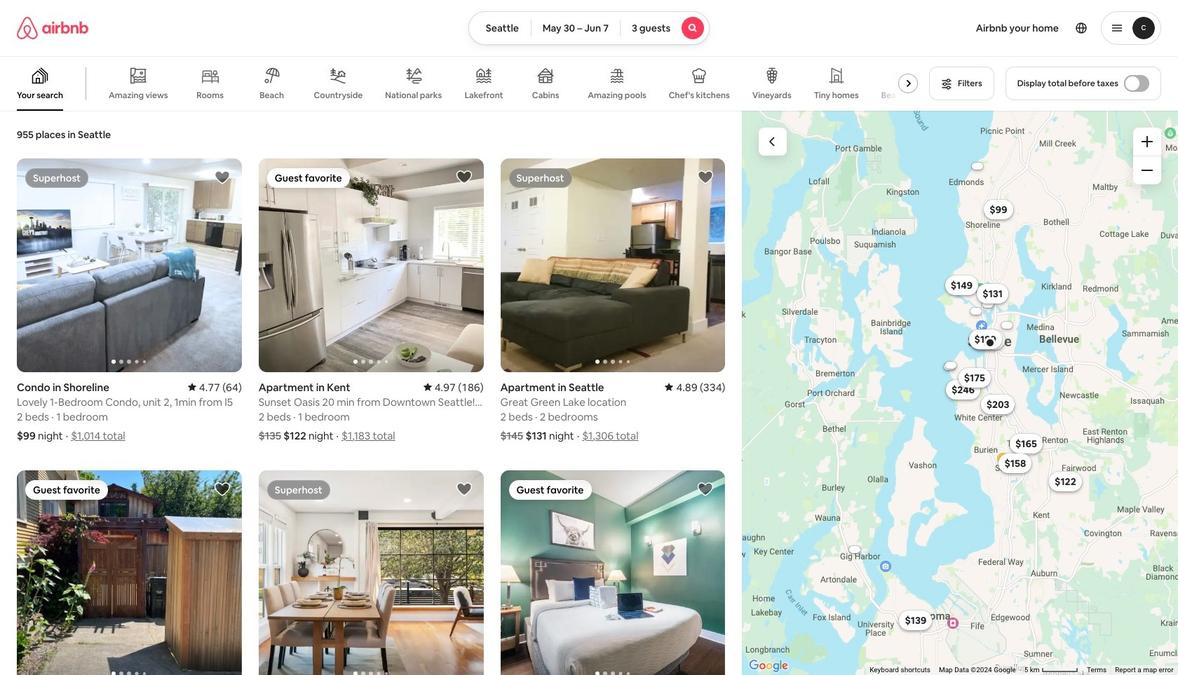 Task type: locate. For each thing, give the bounding box(es) containing it.
zoom out image
[[1142, 165, 1153, 176]]

profile element
[[727, 0, 1161, 56]]

group
[[0, 56, 926, 111], [17, 159, 242, 372], [259, 159, 484, 372], [500, 159, 725, 372], [17, 470, 242, 675], [259, 470, 484, 675], [500, 470, 725, 675]]

google image
[[746, 657, 792, 675]]

the location you searched image
[[985, 337, 996, 348]]

add to wishlist: condo in shoreline image
[[214, 169, 231, 186]]

zoom in image
[[1142, 136, 1153, 147]]

None search field
[[468, 11, 710, 45]]



Task type: vqa. For each thing, say whether or not it's contained in the screenshot.
Out
no



Task type: describe. For each thing, give the bounding box(es) containing it.
add to wishlist: apartment in seattle image
[[697, 169, 714, 186]]

add to wishlist: apartment in seattle image
[[697, 481, 714, 498]]

add to wishlist: home in seattle image
[[456, 481, 472, 498]]

google map
showing 30 stays. region
[[742, 111, 1178, 675]]

add to wishlist: guesthouse in seattle image
[[214, 481, 231, 498]]

add to wishlist: apartment in kent image
[[456, 169, 472, 186]]



